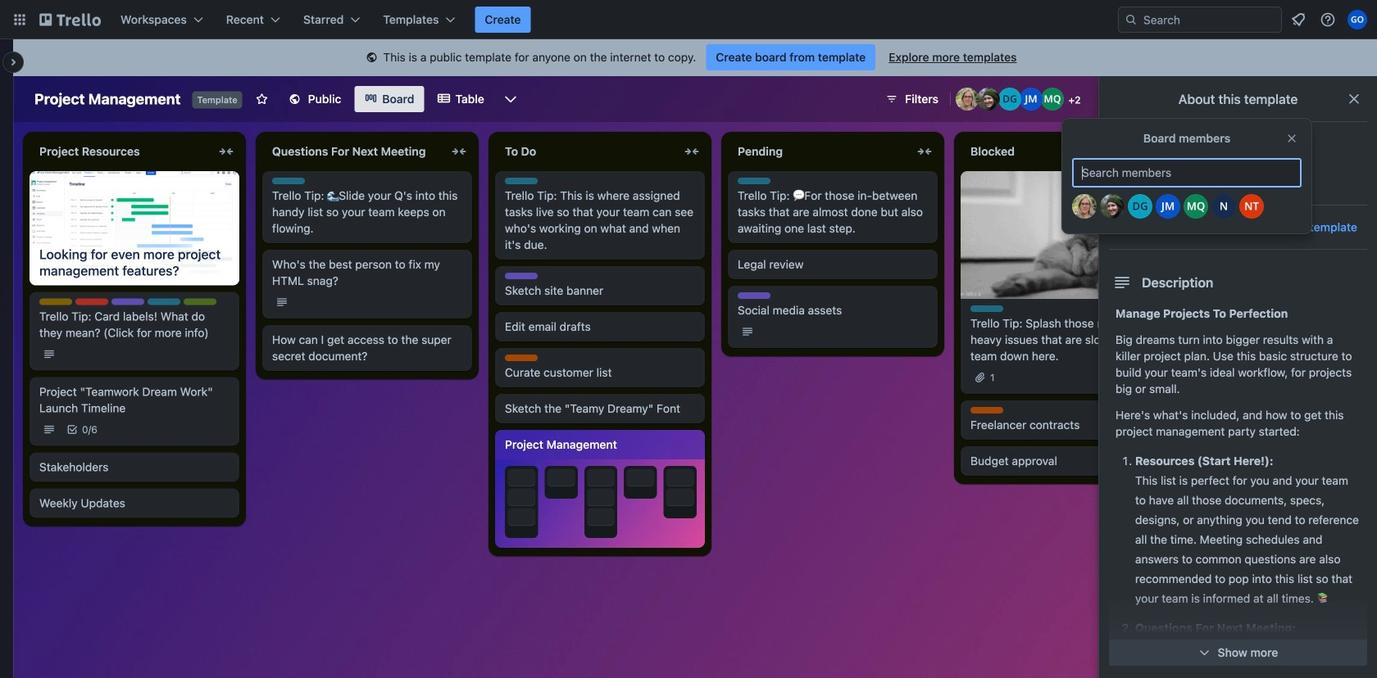 Task type: describe. For each thing, give the bounding box(es) containing it.
Search field
[[1138, 8, 1281, 31]]

0 vertical spatial color: orange, title: "one more step" element
[[505, 355, 538, 362]]

jordan mirchev (jordan_mirchev) image for caity (caity) image for andrea crawford (andreacrawford8) image
[[1020, 88, 1043, 111]]

back to home image
[[39, 7, 101, 33]]

nic (nicoletollefson1) image
[[1212, 194, 1236, 219]]

Search members text field
[[1072, 158, 1302, 188]]

search image
[[1125, 13, 1138, 26]]

caity (caity) image for andrea crawford (andreacrawford8) image
[[977, 88, 1000, 111]]

open information menu image
[[1320, 11, 1336, 28]]

customize views image
[[502, 91, 519, 107]]

1 horizontal spatial color: purple, title: "design team" element
[[505, 273, 538, 280]]

1 collapse list image from the left
[[216, 142, 236, 162]]

jordan mirchev (jordan_mirchev) image for caity (caity) image associated with andrea crawford (andreacrawford8) icon in the right of the page
[[1156, 194, 1181, 219]]

color: lime, title: "halp" element
[[184, 299, 216, 306]]

caity (caity) image for andrea crawford (andreacrawford8) icon in the right of the page
[[1100, 194, 1125, 219]]

gary orlando (garyorlando) image
[[1348, 10, 1368, 30]]

melody qiao (melodyqiao) image for jordan mirchev (jordan_mirchev) icon corresponding to caity (caity) image for andrea crawford (andreacrawford8) image
[[1041, 88, 1064, 111]]

color: yellow, title: "copy request" element
[[39, 299, 72, 306]]

sm image
[[364, 50, 380, 66]]

nicole tang (nicoletang31) image
[[1240, 194, 1264, 219]]

devan goldstein (devangoldstein2) image for jordan mirchev (jordan_mirchev) icon corresponding to caity (caity) image for andrea crawford (andreacrawford8) image
[[999, 88, 1022, 111]]

2 collapse list image from the left
[[682, 142, 702, 162]]



Task type: vqa. For each thing, say whether or not it's contained in the screenshot.
Color: sky, title: "Trello Tip" Element associated with third Collapse list icon from the right
yes



Task type: locate. For each thing, give the bounding box(es) containing it.
0 notifications image
[[1289, 10, 1308, 30]]

jordan mirchev (jordan_mirchev) image right andrea crawford (andreacrawford8) image
[[1020, 88, 1043, 111]]

jordan mirchev (jordan_mirchev) image
[[1020, 88, 1043, 111], [1156, 194, 1181, 219]]

color: sky, title: "trello tip" element
[[272, 178, 305, 184], [505, 178, 538, 184], [738, 178, 771, 184], [148, 299, 180, 306], [971, 306, 1003, 312]]

1 horizontal spatial collapse list image
[[682, 142, 702, 162]]

color: orange, title: "one more step" element
[[505, 355, 538, 362], [971, 407, 1003, 414]]

1 horizontal spatial color: orange, title: "one more step" element
[[971, 407, 1003, 414]]

color: red, title: "priority" element
[[75, 299, 108, 306]]

Board name text field
[[26, 86, 189, 112]]

1 vertical spatial melody qiao (melodyqiao) image
[[1184, 194, 1208, 219]]

0 horizontal spatial collapse list image
[[216, 142, 236, 162]]

devan goldstein (devangoldstein2) image for jordan mirchev (jordan_mirchev) icon for caity (caity) image associated with andrea crawford (andreacrawford8) icon in the right of the page
[[1128, 194, 1153, 219]]

None text field
[[30, 139, 213, 165]]

0 horizontal spatial devan goldstein (devangoldstein2) image
[[999, 88, 1022, 111]]

1 horizontal spatial jordan mirchev (jordan_mirchev) image
[[1156, 194, 1181, 219]]

close popover image
[[1286, 132, 1299, 145]]

collapse list image
[[216, 142, 236, 162], [915, 142, 935, 162]]

0 vertical spatial caity (caity) image
[[977, 88, 1000, 111]]

0 horizontal spatial color: orange, title: "one more step" element
[[505, 355, 538, 362]]

melody qiao (melodyqiao) image
[[1041, 88, 1064, 111], [1184, 194, 1208, 219]]

devan goldstein (devangoldstein2) image
[[999, 88, 1022, 111], [1128, 194, 1153, 219]]

1 horizontal spatial caity (caity) image
[[1100, 194, 1125, 219]]

melody qiao (melodyqiao) image for jordan mirchev (jordan_mirchev) icon for caity (caity) image associated with andrea crawford (andreacrawford8) icon in the right of the page
[[1184, 194, 1208, 219]]

0 horizontal spatial melody qiao (melodyqiao) image
[[1041, 88, 1064, 111]]

0 horizontal spatial caity (caity) image
[[977, 88, 1000, 111]]

1 collapse list image from the left
[[449, 142, 469, 162]]

color: purple, title: "design team" element
[[505, 273, 538, 280], [738, 293, 771, 299], [111, 299, 144, 306]]

jordan mirchev (jordan_mirchev) image down search members text field
[[1156, 194, 1181, 219]]

0 horizontal spatial collapse list image
[[449, 142, 469, 162]]

devan goldstein (devangoldstein2) image right andrea crawford (andreacrawford8) icon in the right of the page
[[1128, 194, 1153, 219]]

primary element
[[0, 0, 1377, 39]]

andrea crawford (andreacrawford8) image
[[956, 88, 979, 111]]

collapse list image
[[449, 142, 469, 162], [682, 142, 702, 162]]

2 collapse list image from the left
[[915, 142, 935, 162]]

2 horizontal spatial color: purple, title: "design team" element
[[738, 293, 771, 299]]

1 vertical spatial jordan mirchev (jordan_mirchev) image
[[1156, 194, 1181, 219]]

caity (caity) image
[[977, 88, 1000, 111], [1100, 194, 1125, 219]]

devan goldstein (devangoldstein2) image right andrea crawford (andreacrawford8) image
[[999, 88, 1022, 111]]

0 horizontal spatial color: purple, title: "design team" element
[[111, 299, 144, 306]]

1 vertical spatial devan goldstein (devangoldstein2) image
[[1128, 194, 1153, 219]]

1 vertical spatial caity (caity) image
[[1100, 194, 1125, 219]]

0 vertical spatial devan goldstein (devangoldstein2) image
[[999, 88, 1022, 111]]

andrea crawford (andreacrawford8) image
[[1072, 194, 1097, 219]]

0 vertical spatial jordan mirchev (jordan_mirchev) image
[[1020, 88, 1043, 111]]

1 horizontal spatial melody qiao (melodyqiao) image
[[1184, 194, 1208, 219]]

0 vertical spatial melody qiao (melodyqiao) image
[[1041, 88, 1064, 111]]

1 horizontal spatial collapse list image
[[915, 142, 935, 162]]

star or unstar board image
[[256, 93, 269, 106]]

1 vertical spatial color: orange, title: "one more step" element
[[971, 407, 1003, 414]]

1 horizontal spatial devan goldstein (devangoldstein2) image
[[1128, 194, 1153, 219]]

None text field
[[262, 139, 446, 165], [495, 139, 679, 165], [728, 139, 912, 165], [262, 139, 446, 165], [495, 139, 679, 165], [728, 139, 912, 165]]

0 horizontal spatial jordan mirchev (jordan_mirchev) image
[[1020, 88, 1043, 111]]



